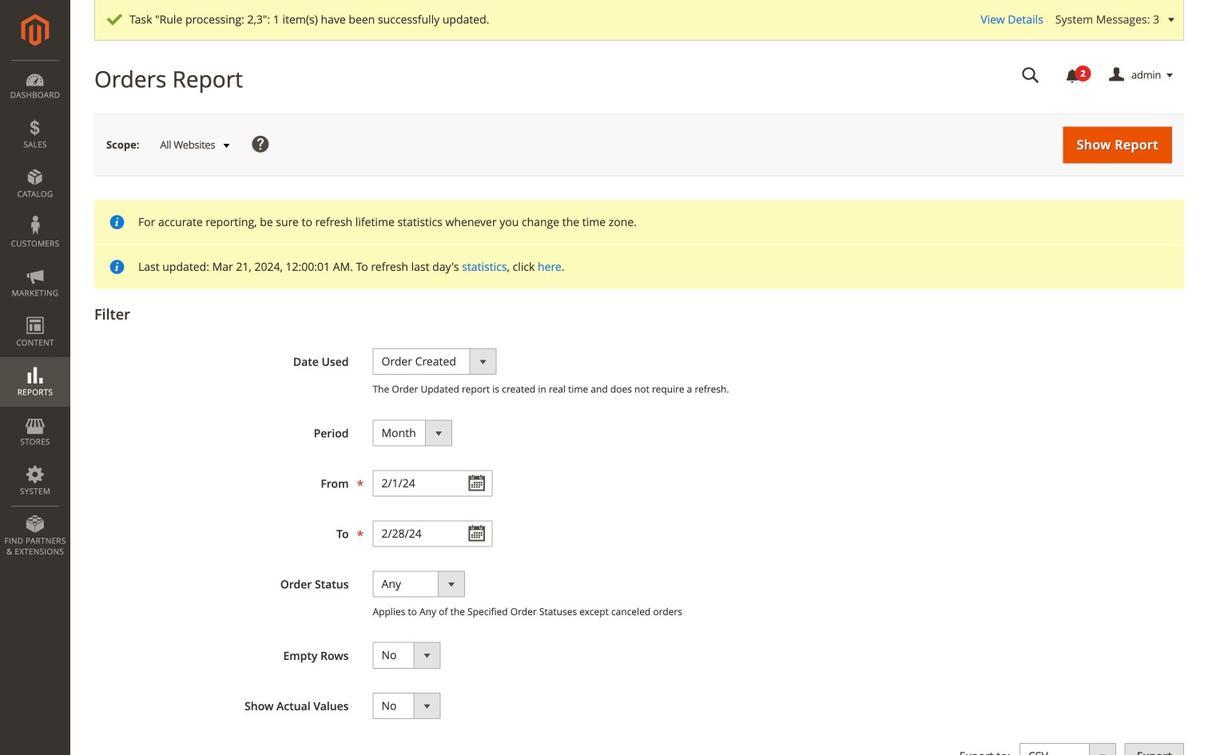 Task type: locate. For each thing, give the bounding box(es) containing it.
None text field
[[1011, 62, 1051, 90]]

menu bar
[[0, 60, 70, 565]]

None text field
[[373, 470, 493, 497], [373, 521, 493, 547], [373, 470, 493, 497], [373, 521, 493, 547]]



Task type: describe. For each thing, give the bounding box(es) containing it.
magento admin panel image
[[21, 14, 49, 46]]



